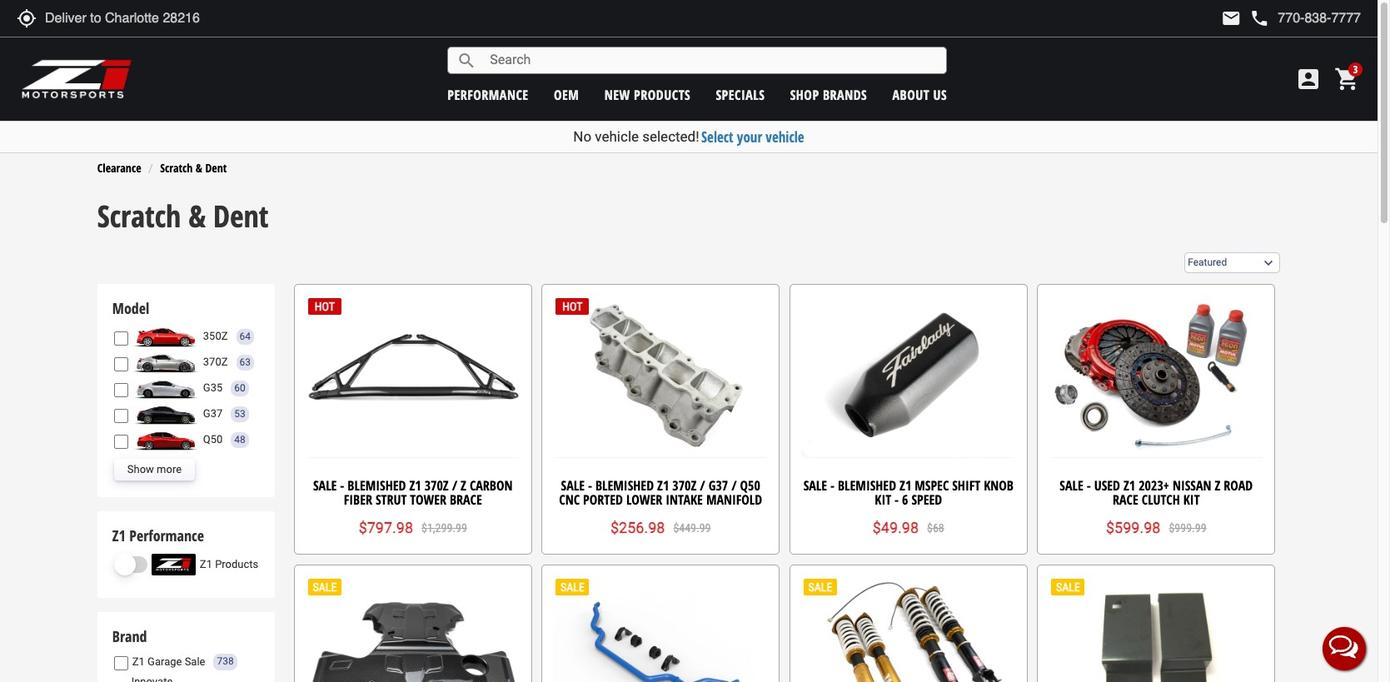 Task type: describe. For each thing, give the bounding box(es) containing it.
more
[[157, 463, 182, 476]]

mail link
[[1222, 8, 1242, 28]]

6
[[902, 491, 908, 509]]

ported
[[583, 491, 623, 509]]

garage
[[148, 655, 182, 668]]

your
[[737, 127, 762, 147]]

60
[[234, 382, 246, 394]]

infiniti g35 coupe sedan v35 v36 skyline 2003 2004 2005 2006 2007 2008 3.5l vq35de revup rev up vq35hr z1 motorsports image
[[132, 377, 199, 399]]

phone
[[1250, 8, 1270, 28]]

sale for sale - blemished z1 370z / g37 / q50 cnc ported lower intake manifold
[[561, 476, 585, 494]]

mail phone
[[1222, 8, 1270, 28]]

sale
[[185, 655, 205, 668]]

2023+
[[1139, 476, 1170, 494]]

g35
[[203, 381, 223, 394]]

0 vertical spatial dent
[[205, 160, 227, 176]]

shop brands link
[[790, 85, 867, 104]]

1 vertical spatial dent
[[213, 196, 269, 237]]

0 vertical spatial scratch & dent
[[160, 160, 227, 176]]

738
[[217, 656, 234, 668]]

370z for sale - blemished z1 370z / g37 / q50 cnc ported lower intake manifold
[[672, 476, 697, 494]]

shop brands
[[790, 85, 867, 104]]

lower
[[626, 491, 663, 509]]

shop
[[790, 85, 819, 104]]

z1 inside sale - used z1 2023+ nissan z road race clutch kit
[[1124, 476, 1136, 494]]

knob
[[984, 476, 1014, 494]]

carbon
[[470, 476, 513, 494]]

tower
[[410, 491, 447, 509]]

370z for sale - blemished z1 370z / z carbon fiber strut tower brace
[[425, 476, 449, 494]]

about
[[893, 85, 930, 104]]

performance
[[129, 525, 204, 545]]

nissan 370z z34 2009 2010 2011 2012 2013 2014 2015 2016 2017 2018 2019 3.7l vq37vhr vhr nismo z1 motorsports image
[[132, 352, 199, 373]]

blemished for ported
[[596, 476, 654, 494]]

sale for sale - blemished z1 mspec shift knob kit - 6 speed
[[804, 476, 827, 494]]

shopping_cart
[[1335, 66, 1361, 92]]

about us link
[[893, 85, 947, 104]]

specials
[[716, 85, 765, 104]]

cnc
[[559, 491, 580, 509]]

- for sale - blemished z1 370z / g37 / q50 cnc ported lower intake manifold
[[588, 476, 592, 494]]

350z
[[203, 330, 228, 342]]

$256.98
[[611, 519, 665, 536]]

z1 left garage
[[132, 655, 145, 668]]

q50 inside the sale - blemished z1 370z / g37 / q50 cnc ported lower intake manifold
[[740, 476, 760, 494]]

shopping_cart link
[[1330, 66, 1361, 92]]

/ for g37
[[700, 476, 705, 494]]

kit inside sale - used z1 2023+ nissan z road race clutch kit
[[1184, 491, 1200, 509]]

0 vertical spatial q50
[[203, 433, 223, 446]]

z for carbon
[[461, 476, 466, 494]]

brands
[[823, 85, 867, 104]]

mspec
[[915, 476, 949, 494]]

1 vertical spatial scratch & dent
[[97, 196, 269, 237]]

$797.98
[[359, 519, 413, 536]]

z1 motorsports logo image
[[21, 58, 133, 100]]

speed
[[912, 491, 942, 509]]

63
[[240, 356, 251, 368]]

z1 performance
[[112, 525, 204, 545]]

scratch & dent link
[[160, 160, 227, 176]]

select your vehicle link
[[701, 127, 804, 147]]

$1,299.99
[[422, 521, 467, 535]]

clearance
[[97, 160, 141, 176]]

show more button
[[114, 459, 195, 481]]

nissan 350z z33 2003 2004 2005 2006 2007 2008 2009 vq35de 3.5l revup rev up vq35hr nismo z1 motorsports image
[[132, 326, 199, 347]]

products
[[215, 558, 258, 571]]

$797.98 $1,299.99
[[359, 519, 467, 536]]

manifold
[[706, 491, 762, 509]]

z1 inside sale - blemished z1 370z / z carbon fiber strut tower brace
[[409, 476, 421, 494]]

specials link
[[716, 85, 765, 104]]

performance
[[448, 85, 529, 104]]

$68
[[927, 521, 944, 535]]

no vehicle selected! select your vehicle
[[573, 127, 804, 147]]

0 horizontal spatial 370z
[[203, 356, 228, 368]]

- for sale - used z1 2023+ nissan z road race clutch kit
[[1087, 476, 1091, 494]]

sale - used z1 2023+ nissan z road race clutch kit
[[1060, 476, 1253, 509]]

53
[[234, 408, 246, 419]]

road
[[1224, 476, 1253, 494]]

sale for sale - blemished z1 370z / z carbon fiber strut tower brace
[[313, 476, 337, 494]]

g37 inside the sale - blemished z1 370z / g37 / q50 cnc ported lower intake manifold
[[709, 476, 728, 494]]

z1 products
[[200, 558, 258, 571]]

$999.99
[[1169, 521, 1207, 535]]

48
[[234, 434, 246, 445]]

3 / from the left
[[732, 476, 737, 494]]

0 horizontal spatial g37
[[203, 407, 223, 420]]

$256.98 $449.99
[[611, 519, 711, 536]]

$449.99
[[673, 521, 711, 535]]



Task type: vqa. For each thing, say whether or not it's contained in the screenshot.


Task type: locate. For each thing, give the bounding box(es) containing it.
None checkbox
[[114, 331, 128, 345], [114, 383, 128, 397], [114, 435, 128, 449], [114, 657, 128, 671], [114, 331, 128, 345], [114, 383, 128, 397], [114, 435, 128, 449], [114, 657, 128, 671]]

oem
[[554, 85, 579, 104]]

1 horizontal spatial /
[[700, 476, 705, 494]]

z left road
[[1215, 476, 1221, 494]]

/ for z
[[452, 476, 457, 494]]

vehicle
[[766, 127, 804, 147], [595, 128, 639, 145]]

1 vertical spatial &
[[188, 196, 206, 237]]

us
[[933, 85, 947, 104]]

scratch down clearance link
[[97, 196, 181, 237]]

1 blemished from the left
[[348, 476, 406, 494]]

blemished inside sale - blemished z1 370z / z carbon fiber strut tower brace
[[348, 476, 406, 494]]

blemished
[[348, 476, 406, 494], [596, 476, 654, 494], [838, 476, 896, 494]]

2 horizontal spatial /
[[732, 476, 737, 494]]

1 horizontal spatial g37
[[709, 476, 728, 494]]

64
[[240, 330, 251, 342]]

2 sale from the left
[[561, 476, 585, 494]]

0 horizontal spatial kit
[[875, 491, 891, 509]]

sale left fiber
[[313, 476, 337, 494]]

1 kit from the left
[[875, 491, 891, 509]]

2 z from the left
[[1215, 476, 1221, 494]]

show more
[[127, 463, 182, 476]]

z inside sale - blemished z1 370z / z carbon fiber strut tower brace
[[461, 476, 466, 494]]

blemished left the 6
[[838, 476, 896, 494]]

z1 inside sale - blemished z1 mspec shift knob kit - 6 speed
[[900, 476, 912, 494]]

z left carbon
[[461, 476, 466, 494]]

sale right manifold at the bottom
[[804, 476, 827, 494]]

performance link
[[448, 85, 529, 104]]

sale - blemished z1 mspec shift knob kit - 6 speed
[[804, 476, 1014, 509]]

370z
[[203, 356, 228, 368], [425, 476, 449, 494], [672, 476, 697, 494]]

/
[[452, 476, 457, 494], [700, 476, 705, 494], [732, 476, 737, 494]]

blemished inside the sale - blemished z1 370z / g37 / q50 cnc ported lower intake manifold
[[596, 476, 654, 494]]

0 vertical spatial g37
[[203, 407, 223, 420]]

1 horizontal spatial q50
[[740, 476, 760, 494]]

3 blemished from the left
[[838, 476, 896, 494]]

z1 up $256.98 $449.99
[[657, 476, 669, 494]]

1 / from the left
[[452, 476, 457, 494]]

sale - blemished z1 370z / z carbon fiber strut tower brace
[[313, 476, 513, 509]]

g37 right 'intake'
[[709, 476, 728, 494]]

new products link
[[605, 85, 691, 104]]

mail
[[1222, 8, 1242, 28]]

/ right tower
[[452, 476, 457, 494]]

1 horizontal spatial blemished
[[596, 476, 654, 494]]

0 horizontal spatial z
[[461, 476, 466, 494]]

2 blemished from the left
[[596, 476, 654, 494]]

infiniti g37 coupe sedan convertible v36 cv36 hv36 skyline 2008 2009 2010 2011 2012 2013 3.7l vq37vhr z1 motorsports image
[[132, 403, 199, 425]]

0 vertical spatial scratch
[[160, 160, 193, 176]]

model
[[112, 299, 149, 319]]

show
[[127, 463, 154, 476]]

1 horizontal spatial z
[[1215, 476, 1221, 494]]

$49.98
[[873, 519, 919, 536]]

1 vertical spatial q50
[[740, 476, 760, 494]]

new
[[605, 85, 630, 104]]

vehicle inside no vehicle selected! select your vehicle
[[595, 128, 639, 145]]

sale inside sale - blemished z1 370z / z carbon fiber strut tower brace
[[313, 476, 337, 494]]

z1 right strut
[[409, 476, 421, 494]]

account_box link
[[1291, 66, 1326, 92]]

- inside the sale - blemished z1 370z / g37 / q50 cnc ported lower intake manifold
[[588, 476, 592, 494]]

4 sale from the left
[[1060, 476, 1084, 494]]

no
[[573, 128, 592, 145]]

0 horizontal spatial vehicle
[[595, 128, 639, 145]]

kit inside sale - blemished z1 mspec shift knob kit - 6 speed
[[875, 491, 891, 509]]

z1 garage sale
[[132, 655, 205, 668]]

1 vertical spatial scratch
[[97, 196, 181, 237]]

blemished up $797.98 at the left
[[348, 476, 406, 494]]

z inside sale - used z1 2023+ nissan z road race clutch kit
[[1215, 476, 1221, 494]]

1 vertical spatial g37
[[709, 476, 728, 494]]

strut
[[376, 491, 407, 509]]

370z inside sale - blemished z1 370z / z carbon fiber strut tower brace
[[425, 476, 449, 494]]

sale
[[313, 476, 337, 494], [561, 476, 585, 494], [804, 476, 827, 494], [1060, 476, 1084, 494]]

- inside sale - used z1 2023+ nissan z road race clutch kit
[[1087, 476, 1091, 494]]

kit
[[875, 491, 891, 509], [1184, 491, 1200, 509]]

-
[[340, 476, 344, 494], [588, 476, 592, 494], [831, 476, 835, 494], [1087, 476, 1091, 494], [895, 491, 899, 509]]

0 horizontal spatial blemished
[[348, 476, 406, 494]]

sale inside the sale - blemished z1 370z / g37 / q50 cnc ported lower intake manifold
[[561, 476, 585, 494]]

2 / from the left
[[700, 476, 705, 494]]

scratch & dent
[[160, 160, 227, 176], [97, 196, 269, 237]]

new products
[[605, 85, 691, 104]]

370z right lower
[[672, 476, 697, 494]]

& down scratch & dent link
[[188, 196, 206, 237]]

intake
[[666, 491, 703, 509]]

/ left manifold at the bottom
[[700, 476, 705, 494]]

sale for sale - used z1 2023+ nissan z road race clutch kit
[[1060, 476, 1084, 494]]

&
[[196, 160, 202, 176], [188, 196, 206, 237]]

kit left the 6
[[875, 491, 891, 509]]

infiniti q50 sedan hybrid v37 2014 2015 2016 2017 2018 2019 2020 vq37vhr 2.0t 3.0t 3.7l red sport redsport vr30ddtt z1 motorsports image
[[132, 429, 199, 451]]

fiber
[[344, 491, 372, 509]]

None checkbox
[[114, 357, 128, 371], [114, 409, 128, 423], [114, 357, 128, 371], [114, 409, 128, 423]]

2 kit from the left
[[1184, 491, 1200, 509]]

1 sale from the left
[[313, 476, 337, 494]]

sale - blemished z1 370z / g37 / q50 cnc ported lower intake manifold
[[559, 476, 762, 509]]

scratch & dent down scratch & dent link
[[97, 196, 269, 237]]

Search search field
[[477, 48, 947, 73]]

$599.98
[[1106, 519, 1161, 536]]

z1 inside the sale - blemished z1 370z / g37 / q50 cnc ported lower intake manifold
[[657, 476, 669, 494]]

370z down 350z
[[203, 356, 228, 368]]

/ right 'intake'
[[732, 476, 737, 494]]

2 horizontal spatial 370z
[[672, 476, 697, 494]]

blemished for tower
[[348, 476, 406, 494]]

account_box
[[1295, 66, 1322, 92]]

/ inside sale - blemished z1 370z / z carbon fiber strut tower brace
[[452, 476, 457, 494]]

0 horizontal spatial /
[[452, 476, 457, 494]]

used
[[1094, 476, 1120, 494]]

sale inside sale - used z1 2023+ nissan z road race clutch kit
[[1060, 476, 1084, 494]]

370z left the brace
[[425, 476, 449, 494]]

q50 right 'intake'
[[740, 476, 760, 494]]

q50
[[203, 433, 223, 446], [740, 476, 760, 494]]

1 horizontal spatial kit
[[1184, 491, 1200, 509]]

q50 left 48
[[203, 433, 223, 446]]

z1 right used
[[1124, 476, 1136, 494]]

z
[[461, 476, 466, 494], [1215, 476, 1221, 494]]

- inside sale - blemished z1 370z / z carbon fiber strut tower brace
[[340, 476, 344, 494]]

phone link
[[1250, 8, 1361, 28]]

1 z from the left
[[461, 476, 466, 494]]

kit up $999.99
[[1184, 491, 1200, 509]]

scratch right clearance
[[160, 160, 193, 176]]

clearance link
[[97, 160, 141, 176]]

scratch & dent right clearance
[[160, 160, 227, 176]]

3 sale from the left
[[804, 476, 827, 494]]

- for sale - blemished z1 mspec shift knob kit - 6 speed
[[831, 476, 835, 494]]

selected!
[[642, 128, 699, 145]]

z1
[[409, 476, 421, 494], [657, 476, 669, 494], [900, 476, 912, 494], [1124, 476, 1136, 494], [112, 525, 126, 545], [200, 558, 212, 571], [132, 655, 145, 668]]

blemished inside sale - blemished z1 mspec shift knob kit - 6 speed
[[838, 476, 896, 494]]

sale left lower
[[561, 476, 585, 494]]

brace
[[450, 491, 482, 509]]

blemished for speed
[[838, 476, 896, 494]]

$599.98 $999.99
[[1106, 519, 1207, 536]]

0 vertical spatial &
[[196, 160, 202, 176]]

select
[[701, 127, 734, 147]]

brand
[[112, 626, 147, 646]]

sale inside sale - blemished z1 mspec shift knob kit - 6 speed
[[804, 476, 827, 494]]

vehicle right no
[[595, 128, 639, 145]]

nissan
[[1173, 476, 1212, 494]]

2 horizontal spatial blemished
[[838, 476, 896, 494]]

about us
[[893, 85, 947, 104]]

search
[[457, 50, 477, 70]]

1 horizontal spatial vehicle
[[766, 127, 804, 147]]

dent
[[205, 160, 227, 176], [213, 196, 269, 237]]

vehicle right your
[[766, 127, 804, 147]]

z1 left performance
[[112, 525, 126, 545]]

z1 left products
[[200, 558, 212, 571]]

z1 left speed
[[900, 476, 912, 494]]

my_location
[[17, 8, 37, 28]]

clutch
[[1142, 491, 1180, 509]]

scratch
[[160, 160, 193, 176], [97, 196, 181, 237]]

g37
[[203, 407, 223, 420], [709, 476, 728, 494]]

370z inside the sale - blemished z1 370z / g37 / q50 cnc ported lower intake manifold
[[672, 476, 697, 494]]

z for road
[[1215, 476, 1221, 494]]

g37 down g35
[[203, 407, 223, 420]]

& right clearance
[[196, 160, 202, 176]]

products
[[634, 85, 691, 104]]

1 horizontal spatial 370z
[[425, 476, 449, 494]]

sale left used
[[1060, 476, 1084, 494]]

race
[[1113, 491, 1139, 509]]

oem link
[[554, 85, 579, 104]]

$49.98 $68
[[873, 519, 944, 536]]

- for sale - blemished z1 370z / z carbon fiber strut tower brace
[[340, 476, 344, 494]]

0 horizontal spatial q50
[[203, 433, 223, 446]]

shift
[[952, 476, 981, 494]]

blemished up $256.98
[[596, 476, 654, 494]]



